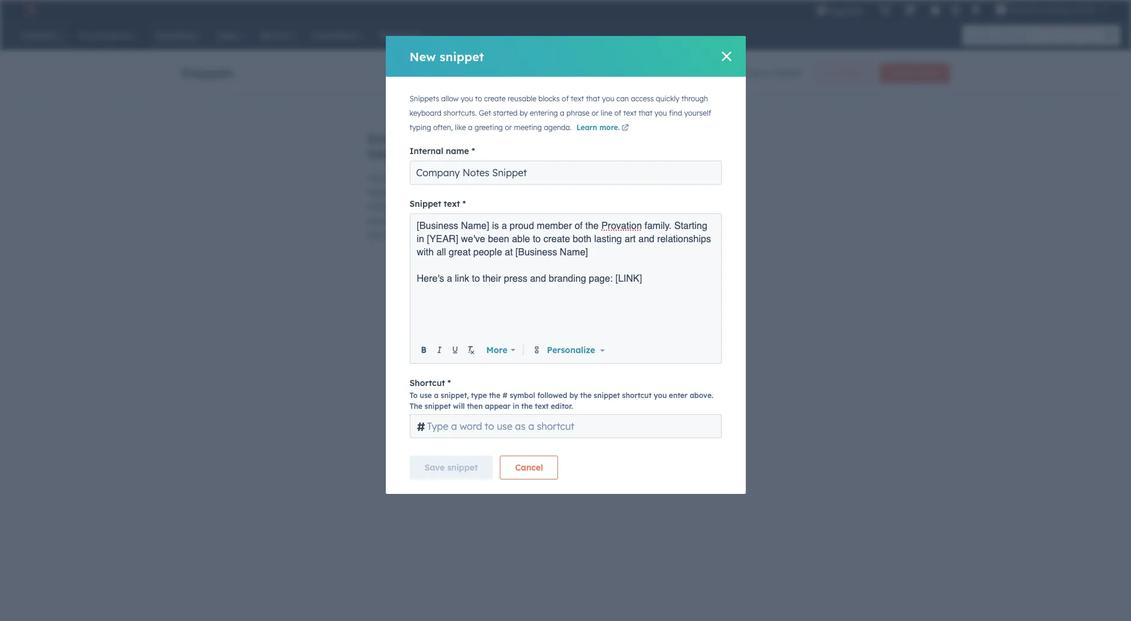 Task type: describe. For each thing, give the bounding box(es) containing it.
of right blocks
[[562, 94, 569, 103]]

lasting
[[594, 234, 622, 245]]

the up 'appear'
[[489, 391, 501, 400]]

in inside shortcut to use a snippet, type the # symbol followed by the snippet shortcut you enter above. the snippet will then appear in the text editor.
[[513, 402, 519, 411]]

internal
[[410, 146, 443, 157]]

create inside [business name] is a proud member of the provation family. starting in [year] we've been able to create both lasting art and relationships with all great people at [business name]
[[544, 234, 570, 245]]

of inside snippets banner
[[753, 68, 761, 79]]

their
[[483, 274, 501, 285]]

new folder
[[825, 68, 862, 77]]

shortcut to use a snippet, type the # symbol followed by the snippet shortcut you enter above. the snippet will then appear in the text editor.
[[410, 378, 714, 411]]

1 vertical spatial that
[[639, 109, 653, 118]]

create inside snippets allow you to create reusable blocks of text that you can access quickly through keyboard shortcuts. get started by entering a phrase or line of text that you find yourself typing often, like a greeting or meeting agenda.
[[484, 94, 506, 103]]

0 vertical spatial name]
[[461, 221, 489, 232]]

# inside shortcut to use a snippet, type the # symbol followed by the snippet shortcut you enter above. the snippet will then appear in the text editor.
[[503, 391, 508, 400]]

studio
[[1074, 5, 1098, 14]]

in inside [business name] is a proud member of the provation family. starting in [year] we've been able to create both lasting art and relationships with all great people at [business name]
[[417, 234, 424, 245]]

0 vertical spatial your
[[446, 173, 464, 184]]

people
[[473, 247, 502, 258]]

access
[[631, 94, 654, 103]]

above.
[[690, 391, 714, 400]]

0 of 5 created
[[745, 68, 801, 79]]

time
[[401, 131, 427, 146]]

text up link opens in a new window icon
[[624, 109, 637, 118]]

shortcut
[[410, 378, 445, 389]]

the inside create shortcuts to your most common responses in emails sent to prospects and notes logged in your crm. quickly send emails and log notes without having to type the same thing over and over.
[[368, 230, 380, 241]]

create snippet button
[[880, 64, 950, 83]]

here's
[[417, 274, 444, 285]]

upgrade image
[[816, 5, 827, 16]]

starting
[[674, 221, 708, 232]]

at
[[505, 247, 513, 258]]

1 horizontal spatial name]
[[560, 247, 588, 258]]

in down the shortcuts
[[410, 187, 417, 198]]

snippet for save snippet
[[447, 463, 478, 474]]

quickly
[[474, 202, 503, 212]]

proud
[[510, 221, 534, 232]]

branding
[[549, 274, 586, 285]]

more button
[[479, 344, 524, 356]]

in up 'log'
[[422, 202, 429, 212]]

create for create shortcuts to your most common responses in emails sent to prospects and notes logged in your crm. quickly send emails and log notes without having to type the same thing over and over.
[[368, 173, 394, 184]]

[business name] is a proud member of the provation family. starting in [year] we've been able to create both lasting art and relationships with all great people at [business name]
[[417, 221, 714, 258]]

upgrade
[[830, 6, 863, 16]]

art
[[625, 234, 636, 245]]

0 horizontal spatial [business
[[417, 221, 458, 232]]

[link]
[[616, 274, 642, 285]]

quickly
[[656, 94, 680, 103]]

learn more. link
[[577, 123, 631, 134]]

of right line
[[615, 109, 622, 118]]

james peterson image
[[996, 4, 1007, 15]]

shortcut
[[622, 391, 652, 400]]

the inside [business name] is a proud member of the provation family. starting in [year] we've been able to create both lasting art and relationships with all great people at [business name]
[[586, 221, 599, 232]]

created
[[770, 68, 801, 79]]

calling icon button
[[875, 2, 896, 17]]

shortcuts.
[[444, 109, 477, 118]]

phrase
[[567, 109, 590, 118]]

sent
[[447, 187, 464, 198]]

entering
[[530, 109, 558, 118]]

relationships
[[657, 234, 711, 245]]

by inside snippets allow you to create reusable blocks of text that you can access quickly through keyboard shortcuts. get started by entering a phrase or line of text that you find yourself typing often, like a greeting or meeting agenda.
[[520, 109, 528, 118]]

settings image
[[951, 5, 961, 16]]

and inside [business name] is a proud member of the provation family. starting in [year] we've been able to create both lasting art and relationships with all great people at [business name]
[[639, 234, 655, 245]]

text up phrase
[[571, 94, 584, 103]]

you left find
[[655, 109, 667, 118]]

often,
[[433, 123, 453, 132]]

find
[[669, 109, 682, 118]]

cancel button
[[500, 456, 558, 480]]

dialog containing new snippet
[[386, 36, 746, 495]]

1 vertical spatial your
[[431, 202, 449, 212]]

close image
[[722, 52, 731, 61]]

0
[[745, 68, 750, 79]]

a inside [business name] is a proud member of the provation family. starting in [year] we've been able to create both lasting art and relationships with all great people at [business name]
[[502, 221, 507, 232]]

logged
[[392, 202, 419, 212]]

to inside [business name] is a proud member of the provation family. starting in [year] we've been able to create both lasting art and relationships with all great people at [business name]
[[533, 234, 541, 245]]

without
[[452, 216, 482, 227]]

to right the shortcuts
[[436, 173, 444, 184]]

help image
[[930, 5, 941, 16]]

internal name
[[410, 146, 469, 157]]

search image
[[1106, 31, 1115, 40]]

and down logged
[[396, 216, 411, 227]]

search button
[[1100, 25, 1121, 46]]

use
[[420, 391, 432, 400]]

provation inside provation design studio popup button
[[1009, 5, 1044, 14]]

Search HubSpot search field
[[963, 25, 1110, 46]]

5
[[763, 68, 768, 79]]

yourself
[[684, 109, 711, 118]]

new folder button
[[815, 64, 872, 83]]

prospects
[[477, 187, 516, 198]]

new for new folder
[[825, 68, 841, 77]]

common
[[488, 173, 523, 184]]

writing
[[431, 131, 474, 146]]

most
[[466, 173, 486, 184]]

a up agenda.
[[560, 109, 565, 118]]

emails inside save time writing emails and taking notes
[[477, 131, 517, 146]]

hubspot link
[[14, 2, 45, 17]]

# inside shortcut element
[[417, 419, 425, 434]]

0 vertical spatial or
[[592, 109, 599, 118]]

shortcut element
[[410, 415, 722, 439]]

1 vertical spatial [business
[[516, 247, 557, 258]]

over.
[[466, 230, 485, 241]]

and right press
[[530, 274, 546, 285]]

link
[[455, 274, 469, 285]]

personalize
[[547, 345, 595, 356]]

create for create snippet
[[890, 68, 912, 77]]

you left can
[[602, 94, 615, 103]]

send
[[505, 202, 524, 212]]

keyboard
[[410, 109, 442, 118]]

none text field inside dialog
[[417, 220, 715, 340]]

design
[[1046, 5, 1072, 14]]

typing
[[410, 123, 431, 132]]

crm.
[[451, 202, 471, 212]]

save for save time writing emails and taking notes
[[368, 131, 397, 146]]

able
[[512, 234, 530, 245]]

marketplaces button
[[898, 0, 923, 19]]

and up 'send'
[[518, 187, 533, 198]]

hubspot image
[[22, 2, 36, 17]]

settings link
[[948, 3, 963, 16]]

and up great
[[449, 230, 464, 241]]

0 horizontal spatial that
[[586, 94, 600, 103]]

same
[[383, 230, 404, 241]]



Task type: locate. For each thing, give the bounding box(es) containing it.
0 horizontal spatial new
[[410, 49, 436, 64]]

you up shortcuts.
[[461, 94, 473, 103]]

0 horizontal spatial emails
[[368, 216, 393, 227]]

of inside [business name] is a proud member of the provation family. starting in [year] we've been able to create both lasting art and relationships with all great people at [business name]
[[575, 221, 583, 232]]

your up 'sent'
[[446, 173, 464, 184]]

1 horizontal spatial #
[[503, 391, 508, 400]]

1 vertical spatial provation
[[602, 221, 642, 232]]

to
[[410, 391, 418, 400]]

member
[[537, 221, 572, 232]]

page:
[[589, 274, 613, 285]]

new up keyboard
[[410, 49, 436, 64]]

that up phrase
[[586, 94, 600, 103]]

emails up same
[[368, 216, 393, 227]]

0 horizontal spatial create
[[484, 94, 506, 103]]

0 horizontal spatial type
[[471, 391, 487, 400]]

text inside shortcut to use a snippet, type the # symbol followed by the snippet shortcut you enter above. the snippet will then appear in the text editor.
[[535, 402, 549, 411]]

1 horizontal spatial or
[[592, 109, 599, 118]]

will
[[453, 402, 465, 411]]

1 vertical spatial #
[[417, 419, 425, 434]]

your down 'sent'
[[431, 202, 449, 212]]

0 vertical spatial emails
[[477, 131, 517, 146]]

shortcuts
[[396, 173, 433, 184]]

notes
[[410, 146, 443, 161], [368, 202, 389, 212], [428, 216, 450, 227]]

name]
[[461, 221, 489, 232], [560, 247, 588, 258]]

provation inside [business name] is a proud member of the provation family. starting in [year] we've been able to create both lasting art and relationships with all great people at [business name]
[[602, 221, 642, 232]]

create inside create snippet button
[[890, 68, 912, 77]]

link opens in a new window image
[[622, 123, 629, 134]]

by up editor.
[[570, 391, 578, 400]]

learn
[[577, 123, 597, 132]]

new left folder
[[825, 68, 841, 77]]

create snippet
[[890, 68, 940, 77]]

new inside dialog
[[410, 49, 436, 64]]

save for save snippet
[[425, 463, 445, 474]]

link opens in a new window image
[[622, 125, 629, 132]]

1 horizontal spatial create
[[890, 68, 912, 77]]

appear
[[485, 402, 511, 411]]

all
[[437, 247, 446, 258]]

and left agenda.
[[520, 131, 543, 146]]

1 horizontal spatial new
[[825, 68, 841, 77]]

you
[[461, 94, 473, 103], [602, 94, 615, 103], [655, 109, 667, 118], [654, 391, 667, 400]]

the
[[410, 402, 423, 411]]

new snippet
[[410, 49, 484, 64]]

new inside new folder button
[[825, 68, 841, 77]]

0 horizontal spatial create
[[368, 173, 394, 184]]

having
[[484, 216, 511, 227]]

learn more.
[[577, 123, 620, 132]]

menu containing provation design studio
[[808, 0, 1117, 19]]

great
[[449, 247, 471, 258]]

snippet text
[[410, 199, 460, 209]]

we've
[[461, 234, 485, 245]]

snippets banner
[[182, 60, 950, 83]]

a inside shortcut to use a snippet, type the # symbol followed by the snippet shortcut you enter above. the snippet will then appear in the text editor.
[[434, 391, 439, 400]]

0 vertical spatial create
[[484, 94, 506, 103]]

text down the followed
[[535, 402, 549, 411]]

create up responses
[[368, 173, 394, 184]]

1 horizontal spatial create
[[544, 234, 570, 245]]

snippet
[[410, 199, 441, 209]]

1 vertical spatial by
[[570, 391, 578, 400]]

or down the started on the left of the page
[[505, 123, 512, 132]]

to right link
[[472, 274, 480, 285]]

0 horizontal spatial by
[[520, 109, 528, 118]]

snippets inside banner
[[182, 65, 234, 80]]

save inside button
[[425, 463, 445, 474]]

menu item
[[872, 0, 874, 19]]

the
[[586, 221, 599, 232], [368, 230, 380, 241], [489, 391, 501, 400], [580, 391, 592, 400], [521, 402, 533, 411]]

help button
[[926, 0, 946, 19]]

0 vertical spatial create
[[890, 68, 912, 77]]

meeting
[[514, 123, 542, 132]]

both
[[573, 234, 592, 245]]

emails down the started on the left of the page
[[477, 131, 517, 146]]

to right 'sent'
[[466, 187, 474, 198]]

1 vertical spatial save
[[425, 463, 445, 474]]

1 horizontal spatial save
[[425, 463, 445, 474]]

started
[[493, 109, 518, 118]]

snippets inside snippets allow you to create reusable blocks of text that you can access quickly through keyboard shortcuts. get started by entering a phrase or line of text that you find yourself typing often, like a greeting or meeting agenda.
[[410, 94, 439, 103]]

allow
[[441, 94, 459, 103]]

over
[[429, 230, 446, 241]]

snippet for create snippet
[[914, 68, 940, 77]]

0 horizontal spatial snippets
[[182, 65, 234, 80]]

by inside shortcut to use a snippet, type the # symbol followed by the snippet shortcut you enter above. the snippet will then appear in the text editor.
[[570, 391, 578, 400]]

notes inside save time writing emails and taking notes
[[410, 146, 443, 161]]

the right the followed
[[580, 391, 592, 400]]

the down symbol
[[521, 402, 533, 411]]

and right the art
[[639, 234, 655, 245]]

to inside snippets allow you to create reusable blocks of text that you can access quickly through keyboard shortcuts. get started by entering a phrase or line of text that you find yourself typing often, like a greeting or meeting agenda.
[[475, 94, 482, 103]]

to up get
[[475, 94, 482, 103]]

snippet,
[[441, 391, 469, 400]]

snippet
[[440, 49, 484, 64], [914, 68, 940, 77], [594, 391, 620, 400], [425, 402, 451, 411], [447, 463, 478, 474]]

the up both
[[586, 221, 599, 232]]

of left 5
[[753, 68, 761, 79]]

Type a word to use as a shortcut text field
[[410, 415, 722, 439]]

1 vertical spatial notes
[[368, 202, 389, 212]]

provation design studio
[[1009, 5, 1098, 14]]

emails
[[477, 131, 517, 146], [419, 187, 445, 198], [368, 216, 393, 227]]

type inside shortcut to use a snippet, type the # symbol followed by the snippet shortcut you enter above. the snippet will then appear in the text editor.
[[471, 391, 487, 400]]

create shortcuts to your most common responses in emails sent to prospects and notes logged in your crm. quickly send emails and log notes without having to type the same thing over and over.
[[368, 173, 541, 241]]

[business
[[417, 221, 458, 232], [516, 247, 557, 258]]

type up able
[[524, 216, 541, 227]]

family.
[[645, 221, 672, 232]]

1 horizontal spatial type
[[524, 216, 541, 227]]

dialog
[[386, 36, 746, 495]]

enter
[[669, 391, 688, 400]]

name] down both
[[560, 247, 588, 258]]

create right folder
[[890, 68, 912, 77]]

here's a link to their press and branding page: [link]
[[417, 274, 642, 285]]

folder
[[843, 68, 862, 77]]

2 horizontal spatial emails
[[477, 131, 517, 146]]

notes down responses
[[368, 202, 389, 212]]

1 horizontal spatial that
[[639, 109, 653, 118]]

0 vertical spatial by
[[520, 109, 528, 118]]

then
[[467, 402, 483, 411]]

save snippet button
[[410, 456, 493, 480]]

0 vertical spatial that
[[586, 94, 600, 103]]

snippets for snippets
[[182, 65, 234, 80]]

blocks
[[539, 94, 560, 103]]

create down member
[[544, 234, 570, 245]]

menu
[[808, 0, 1117, 19]]

notes up over
[[428, 216, 450, 227]]

notifications button
[[966, 0, 986, 19]]

snippets
[[182, 65, 234, 80], [410, 94, 439, 103]]

a right the use
[[434, 391, 439, 400]]

and inside save time writing emails and taking notes
[[520, 131, 543, 146]]

#
[[503, 391, 508, 400], [417, 419, 425, 434]]

marketplaces image
[[905, 5, 916, 16]]

None text field
[[417, 220, 715, 340]]

1 vertical spatial new
[[825, 68, 841, 77]]

[year]
[[427, 234, 458, 245]]

of up both
[[575, 221, 583, 232]]

notifications image
[[971, 5, 981, 16]]

1 vertical spatial name]
[[560, 247, 588, 258]]

1 vertical spatial snippets
[[410, 94, 439, 103]]

# down the
[[417, 419, 425, 434]]

is
[[492, 221, 499, 232]]

1 horizontal spatial by
[[570, 391, 578, 400]]

create up get
[[484, 94, 506, 103]]

snippet for new snippet
[[440, 49, 484, 64]]

a left link
[[447, 274, 452, 285]]

thing
[[407, 230, 427, 241]]

that down the access
[[639, 109, 653, 118]]

0 vertical spatial [business
[[417, 221, 458, 232]]

can
[[617, 94, 629, 103]]

in
[[410, 187, 417, 198], [422, 202, 429, 212], [417, 234, 424, 245], [513, 402, 519, 411]]

0 horizontal spatial #
[[417, 419, 425, 434]]

create
[[890, 68, 912, 77], [368, 173, 394, 184]]

like
[[455, 123, 466, 132]]

by down the reusable
[[520, 109, 528, 118]]

notes up the shortcuts
[[410, 146, 443, 161]]

a right is
[[502, 221, 507, 232]]

in up "with"
[[417, 234, 424, 245]]

1 vertical spatial create
[[544, 234, 570, 245]]

0 horizontal spatial name]
[[461, 221, 489, 232]]

a right like
[[468, 123, 473, 132]]

that
[[586, 94, 600, 103], [639, 109, 653, 118]]

more
[[486, 345, 508, 356]]

type up then
[[471, 391, 487, 400]]

save
[[368, 131, 397, 146], [425, 463, 445, 474]]

2 vertical spatial emails
[[368, 216, 393, 227]]

you left enter
[[654, 391, 667, 400]]

1 horizontal spatial [business
[[516, 247, 557, 258]]

and
[[520, 131, 543, 146], [518, 187, 533, 198], [396, 216, 411, 227], [449, 230, 464, 241], [639, 234, 655, 245], [530, 274, 546, 285]]

the left same
[[368, 230, 380, 241]]

1 vertical spatial or
[[505, 123, 512, 132]]

0 horizontal spatial or
[[505, 123, 512, 132]]

editor.
[[551, 402, 573, 411]]

0 vertical spatial new
[[410, 49, 436, 64]]

greeting
[[475, 123, 503, 132]]

type
[[524, 216, 541, 227], [471, 391, 487, 400]]

0 vertical spatial snippets
[[182, 65, 234, 80]]

provation right james peterson icon
[[1009, 5, 1044, 14]]

snippet inside save snippet button
[[447, 463, 478, 474]]

1 vertical spatial create
[[368, 173, 394, 184]]

taking
[[368, 146, 407, 161]]

1 horizontal spatial emails
[[419, 187, 445, 198]]

calling icon image
[[880, 5, 891, 16]]

save snippet
[[425, 463, 478, 474]]

snippet inside create snippet button
[[914, 68, 940, 77]]

been
[[488, 234, 509, 245]]

save inside save time writing emails and taking notes
[[368, 131, 397, 146]]

[business down able
[[516, 247, 557, 258]]

# up 'appear'
[[503, 391, 508, 400]]

press
[[504, 274, 528, 285]]

of
[[753, 68, 761, 79], [562, 94, 569, 103], [615, 109, 622, 118], [575, 221, 583, 232]]

agenda.
[[544, 123, 572, 132]]

0 vertical spatial provation
[[1009, 5, 1044, 14]]

0 horizontal spatial save
[[368, 131, 397, 146]]

to down 'send'
[[513, 216, 521, 227]]

snippets for snippets allow you to create reusable blocks of text that you can access quickly through keyboard shortcuts. get started by entering a phrase or line of text that you find yourself typing often, like a greeting or meeting agenda.
[[410, 94, 439, 103]]

0 vertical spatial type
[[524, 216, 541, 227]]

Internal name text field
[[410, 161, 722, 185]]

emails up snippet text
[[419, 187, 445, 198]]

name] up we've
[[461, 221, 489, 232]]

1 horizontal spatial snippets
[[410, 94, 439, 103]]

reusable
[[508, 94, 537, 103]]

1 vertical spatial emails
[[419, 187, 445, 198]]

0 vertical spatial #
[[503, 391, 508, 400]]

you inside shortcut to use a snippet, type the # symbol followed by the snippet shortcut you enter above. the snippet will then appear in the text editor.
[[654, 391, 667, 400]]

personalize button
[[545, 344, 607, 357]]

cancel
[[515, 463, 543, 474]]

text down 'sent'
[[444, 199, 460, 209]]

in down symbol
[[513, 402, 519, 411]]

type inside create shortcuts to your most common responses in emails sent to prospects and notes logged in your crm. quickly send emails and log notes without having to type the same thing over and over.
[[524, 216, 541, 227]]

followed
[[538, 391, 567, 400]]

to right able
[[533, 234, 541, 245]]

create
[[484, 94, 506, 103], [544, 234, 570, 245]]

or left line
[[592, 109, 599, 118]]

0 vertical spatial save
[[368, 131, 397, 146]]

symbol
[[510, 391, 535, 400]]

create inside create shortcuts to your most common responses in emails sent to prospects and notes logged in your crm. quickly send emails and log notes without having to type the same thing over and over.
[[368, 173, 394, 184]]

none text field containing [business name] is a proud member of the provation family. starting in [year] we've been able to create both lasting art and relationships with all great people at [business name]
[[417, 220, 715, 340]]

0 vertical spatial notes
[[410, 146, 443, 161]]

provation up the art
[[602, 221, 642, 232]]

provation design studio button
[[989, 0, 1116, 19]]

1 vertical spatial type
[[471, 391, 487, 400]]

with
[[417, 247, 434, 258]]

2 vertical spatial notes
[[428, 216, 450, 227]]

0 horizontal spatial provation
[[602, 221, 642, 232]]

new for new snippet
[[410, 49, 436, 64]]

1 horizontal spatial provation
[[1009, 5, 1044, 14]]

through
[[682, 94, 708, 103]]

[business up "[year]"
[[417, 221, 458, 232]]

get
[[479, 109, 491, 118]]



Task type: vqa. For each thing, say whether or not it's contained in the screenshot.
Set inside the The Show Return Time tab panel
no



